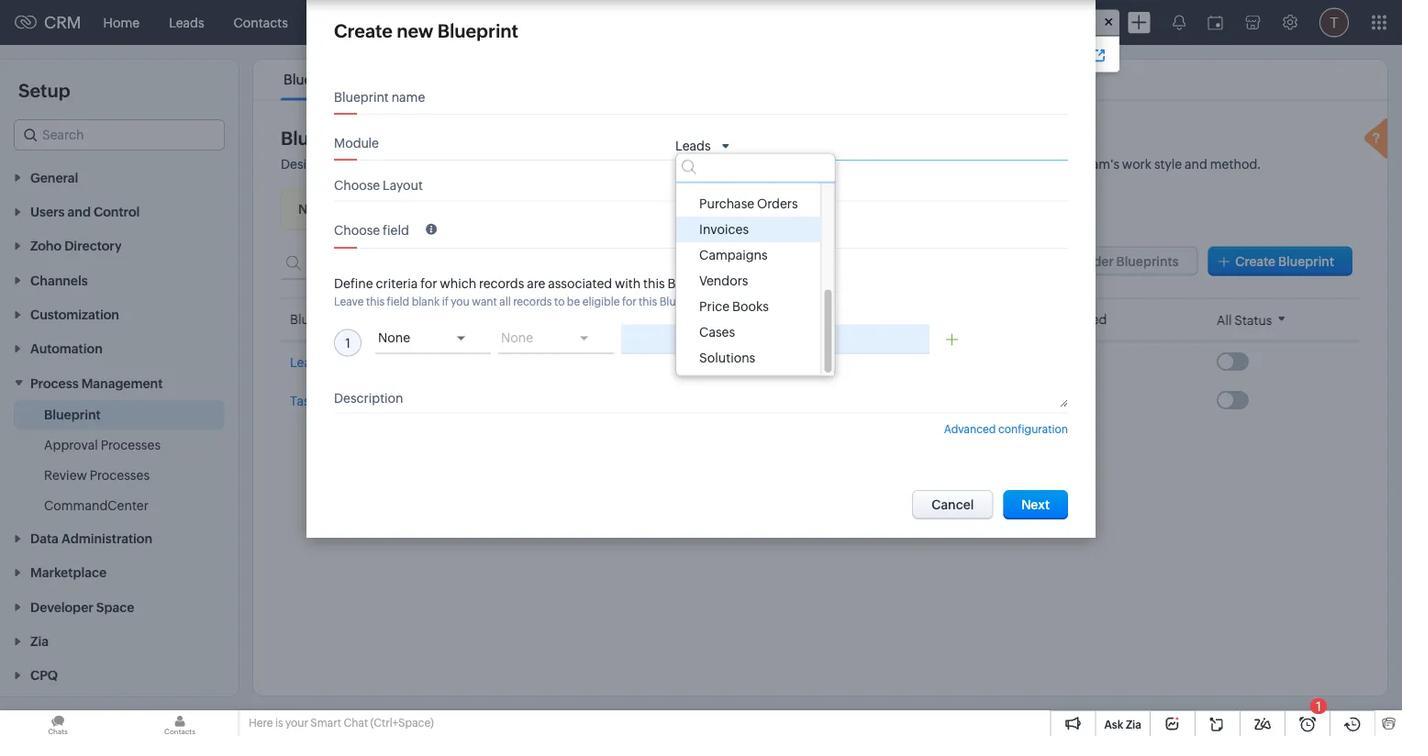 Task type: vqa. For each thing, say whether or not it's contained in the screenshot.
Search Image
no



Task type: describe. For each thing, give the bounding box(es) containing it.
reports
[[671, 15, 718, 30]]

meetings
[[528, 15, 583, 30]]

data
[[852, 157, 879, 172]]

0 horizontal spatial for
[[420, 276, 437, 291]]

calls link
[[598, 0, 656, 45]]

1 vertical spatial blueprint.
[[660, 295, 710, 308]]

none for 1st the none field from left
[[378, 330, 410, 345]]

configuration
[[998, 423, 1068, 435]]

process inside process management dropdown button
[[30, 376, 79, 390]]

crm link
[[15, 13, 81, 32]]

here is your smart chat (ctrl+space)
[[249, 717, 434, 729]]

with
[[615, 276, 641, 291]]

home
[[103, 15, 140, 30]]

orders for sales orders
[[733, 171, 774, 185]]

description
[[334, 390, 403, 405]]

lead nurturing process link
[[290, 353, 431, 372]]

choose for choose field
[[334, 223, 380, 237]]

are
[[527, 276, 545, 291]]

task process management link
[[290, 392, 450, 410]]

deals link
[[389, 0, 451, 45]]

1 horizontal spatial layout
[[709, 312, 749, 327]]

campaigns
[[699, 248, 768, 262]]

create for create blueprint
[[1236, 254, 1276, 268]]

draft
[[435, 202, 464, 217]]

name
[[392, 90, 425, 105]]

nurturing
[[322, 355, 378, 370]]

review processes link
[[44, 466, 150, 484]]

crm
[[44, 13, 81, 32]]

blueprint inside process management region
[[44, 407, 101, 422]]

chats image
[[0, 710, 116, 736]]

3 and from the left
[[1185, 157, 1208, 172]]

your left team's
[[1051, 157, 1078, 172]]

ask zia
[[1105, 718, 1142, 731]]

organizational
[[560, 157, 645, 172]]

process management
[[30, 376, 163, 390]]

calls
[[613, 15, 642, 30]]

tasks link
[[451, 0, 513, 45]]

0 vertical spatial layout
[[383, 178, 423, 193]]

setup
[[18, 80, 70, 101]]

services
[[747, 15, 798, 30]]

approval
[[44, 437, 98, 452]]

process management button
[[0, 365, 239, 400]]

deals
[[404, 15, 437, 30]]

be
[[567, 295, 580, 308]]

process inside task process management "link"
[[319, 394, 366, 408]]

blueprint.
[[598, 202, 657, 217]]

contacts
[[234, 15, 288, 30]]

none for first the none field from the right
[[501, 330, 533, 345]]

method.
[[1210, 157, 1261, 172]]

design
[[281, 157, 323, 172]]

your left smart
[[285, 717, 308, 729]]

Leads field
[[676, 137, 734, 154]]

*
[[346, 200, 352, 217]]

which
[[440, 276, 476, 291]]

all
[[499, 295, 511, 308]]

2 none field from the left
[[498, 324, 614, 354]]

services link
[[733, 0, 813, 45]]

this down with
[[639, 295, 657, 308]]

choose for choose layout
[[334, 178, 380, 193]]

leads for leads link
[[169, 15, 204, 30]]

0 vertical spatial to
[[1036, 157, 1048, 172]]

tasks
[[466, 15, 499, 30]]

* denotes the draft copy of the published blueprint.
[[346, 200, 657, 217]]

copy
[[466, 202, 496, 217]]

this right leave
[[366, 295, 385, 308]]

your left data
[[823, 157, 850, 172]]

2 and from the left
[[966, 157, 989, 172]]

leave
[[334, 295, 364, 308]]

blueprints link
[[281, 72, 352, 88]]

standard
[[709, 354, 764, 369]]

commandcenter
[[44, 498, 149, 512]]

0 horizontal spatial is
[[275, 717, 283, 729]]

module
[[334, 136, 379, 151]]

purchase orders
[[699, 196, 798, 211]]

reports link
[[656, 0, 733, 45]]

of
[[499, 202, 511, 217]]

accounts link
[[303, 0, 389, 45]]

create new blueprint
[[334, 21, 519, 42]]

lead for lead nurturing process
[[290, 355, 319, 370]]

2 vertical spatial leads
[[544, 354, 579, 369]]

policy
[[648, 157, 684, 172]]

eligible
[[582, 295, 620, 308]]

review processes
[[44, 467, 150, 482]]

1 horizontal spatial for
[[622, 295, 637, 308]]

smart
[[311, 717, 341, 729]]

1 and from the left
[[325, 157, 348, 172]]

vendors
[[699, 273, 748, 288]]

accounts
[[317, 15, 375, 30]]

new
[[397, 21, 434, 42]]

approval processes
[[44, 437, 161, 452]]

task process management
[[290, 394, 448, 408]]

2 that from the left
[[797, 157, 820, 172]]

your right matches
[[531, 157, 558, 172]]

sales
[[699, 171, 731, 185]]

ask
[[1105, 718, 1124, 731]]

processes for approval processes
[[101, 437, 161, 452]]

0 vertical spatial records
[[479, 276, 524, 291]]

management inside process management dropdown button
[[81, 376, 163, 390]]

work
[[1122, 157, 1152, 172]]

denotes
[[361, 202, 410, 217]]

blueprints list
[[267, 60, 439, 100]]

process management region
[[0, 400, 239, 521]]

associated
[[548, 276, 612, 291]]

blank
[[412, 295, 440, 308]]

create blueprint button
[[1208, 246, 1353, 276]]

define criteria for which records are associated with this blueprint. leave this field blank if you want all records to be eligible for this blueprint.
[[334, 276, 727, 308]]

choose layout
[[334, 178, 423, 193]]



Task type: locate. For each thing, give the bounding box(es) containing it.
2 choose from the top
[[334, 223, 380, 237]]

1 vertical spatial orders
[[757, 196, 798, 211]]

Search text field
[[281, 246, 556, 279]]

for up blank
[[420, 276, 437, 291]]

1 vertical spatial processes
[[90, 467, 150, 482]]

blueprint. down vendors
[[660, 295, 710, 308]]

1 vertical spatial leads
[[676, 138, 711, 153]]

1 vertical spatial field
[[387, 295, 410, 308]]

leads for leads field
[[676, 138, 711, 153]]

0 vertical spatial leads
[[169, 15, 204, 30]]

None field
[[375, 324, 491, 354], [498, 324, 614, 354]]

leads down be at the left top of page
[[544, 354, 579, 369]]

is right here
[[275, 717, 283, 729]]

process inside lead nurturing process link
[[381, 355, 428, 370]]

1 vertical spatial process
[[319, 394, 366, 408]]

is right data
[[881, 157, 891, 172]]

create inside create blueprint button
[[1236, 254, 1276, 268]]

1 horizontal spatial that
[[797, 157, 820, 172]]

define
[[334, 276, 373, 291]]

0 horizontal spatial none field
[[375, 324, 491, 354]]

modified
[[1054, 312, 1107, 327]]

0 horizontal spatial leads
[[169, 15, 204, 30]]

processes for review processes
[[90, 467, 150, 482]]

0 horizontal spatial layout
[[383, 178, 423, 193]]

none down all
[[501, 330, 533, 345]]

for down with
[[622, 295, 637, 308]]

price books
[[699, 299, 769, 314]]

blueprint. up price
[[668, 276, 727, 291]]

0 horizontal spatial management
[[81, 376, 163, 390]]

and right style
[[1185, 157, 1208, 172]]

to right adhere
[[1036, 157, 1048, 172]]

None text field
[[621, 324, 930, 354], [676, 390, 1068, 407], [621, 324, 930, 354], [676, 390, 1068, 407]]

1 lead from the left
[[874, 354, 903, 369]]

1 none from the left
[[378, 330, 410, 345]]

management down lead nurturing process link on the left of page
[[368, 394, 448, 408]]

field down denotes
[[383, 223, 409, 237]]

records up all
[[479, 276, 524, 291]]

leads link
[[154, 0, 219, 45]]

None button
[[912, 490, 993, 519], [1003, 490, 1068, 519], [912, 490, 993, 519], [1003, 490, 1068, 519]]

1 vertical spatial records
[[513, 295, 552, 308]]

home link
[[89, 0, 154, 45]]

2 lead from the left
[[290, 355, 319, 370]]

sales orders
[[699, 171, 774, 185]]

orders up purchase orders
[[733, 171, 774, 185]]

1 horizontal spatial the
[[514, 202, 533, 217]]

records down are
[[513, 295, 552, 308]]

none field down blank
[[375, 324, 491, 354]]

tree
[[676, 165, 835, 375]]

processes down approval processes at the left bottom of page
[[90, 467, 150, 482]]

matches
[[477, 157, 528, 172]]

projects
[[827, 15, 876, 30]]

blueprint
[[438, 21, 519, 42], [334, 90, 389, 105], [281, 128, 362, 149], [1278, 254, 1334, 268], [290, 312, 345, 327], [44, 407, 101, 422]]

orders
[[733, 171, 774, 185], [757, 196, 798, 211]]

0 vertical spatial is
[[881, 157, 891, 172]]

orders for purchase orders
[[757, 196, 798, 211]]

invoices
[[699, 222, 749, 237]]

0 horizontal spatial to
[[554, 295, 565, 308]]

leads right the home link
[[169, 15, 204, 30]]

tree containing sales orders
[[676, 165, 835, 375]]

1 the from the left
[[413, 202, 432, 217]]

management inside task process management "link"
[[368, 394, 448, 408]]

process right task
[[319, 394, 366, 408]]

1 choose from the top
[[334, 178, 380, 193]]

adhere
[[992, 157, 1033, 172]]

task
[[290, 394, 316, 408]]

lead status
[[874, 354, 944, 369]]

purchase
[[699, 196, 755, 211]]

1 vertical spatial layout
[[709, 312, 749, 327]]

you
[[451, 295, 470, 308]]

1 horizontal spatial none
[[501, 330, 533, 345]]

this right with
[[643, 276, 665, 291]]

leads inside field
[[676, 138, 711, 153]]

1 none field from the left
[[375, 324, 491, 354]]

0 horizontal spatial that
[[450, 157, 474, 172]]

choose
[[334, 178, 380, 193], [334, 223, 380, 237]]

0 horizontal spatial create
[[334, 21, 393, 42]]

1 that from the left
[[450, 157, 474, 172]]

for
[[420, 276, 437, 291], [622, 295, 637, 308]]

create for create new blueprint
[[334, 21, 393, 42]]

blueprint link
[[44, 405, 101, 423]]

process
[[401, 157, 448, 172], [381, 355, 428, 370]]

process up description
[[381, 355, 428, 370]]

lead up task
[[290, 355, 319, 370]]

and
[[325, 157, 348, 172], [966, 157, 989, 172], [1185, 157, 1208, 172]]

2 none from the left
[[501, 330, 533, 345]]

blueprint inside button
[[1278, 254, 1334, 268]]

0 horizontal spatial none
[[378, 330, 410, 345]]

leads up while on the top of the page
[[676, 138, 711, 153]]

0 vertical spatial process
[[401, 157, 448, 172]]

0 vertical spatial field
[[383, 223, 409, 237]]

review
[[44, 467, 87, 482]]

1 horizontal spatial process
[[319, 394, 366, 408]]

approval processes link
[[44, 435, 161, 454]]

price
[[699, 299, 730, 314]]

0 vertical spatial processes
[[101, 437, 161, 452]]

if
[[442, 295, 449, 308]]

here
[[249, 717, 273, 729]]

while
[[687, 157, 719, 172]]

the left draft
[[413, 202, 432, 217]]

commandcenter link
[[44, 496, 149, 514]]

last modified
[[1026, 312, 1107, 327]]

management
[[81, 376, 163, 390], [368, 394, 448, 408]]

criteria
[[376, 276, 418, 291]]

design and define a process that matches your organizational policy while making sure that your data is streamlined and adhere to your team's work style and method.
[[281, 157, 1261, 172]]

0 vertical spatial blueprint.
[[668, 276, 727, 291]]

1 horizontal spatial and
[[966, 157, 989, 172]]

cases
[[699, 325, 735, 340]]

1 horizontal spatial lead
[[874, 354, 903, 369]]

solutions
[[699, 351, 756, 365]]

1 vertical spatial is
[[275, 717, 283, 729]]

processes up review processes link
[[101, 437, 161, 452]]

1 vertical spatial choose
[[334, 223, 380, 237]]

leads
[[169, 15, 204, 30], [676, 138, 711, 153], [544, 354, 579, 369]]

and left adhere
[[966, 157, 989, 172]]

0 horizontal spatial process
[[30, 376, 79, 390]]

1 horizontal spatial leads
[[544, 354, 579, 369]]

2 the from the left
[[514, 202, 533, 217]]

layout up solutions
[[709, 312, 749, 327]]

and down module
[[325, 157, 348, 172]]

status
[[906, 354, 944, 369]]

0 horizontal spatial lead
[[290, 355, 319, 370]]

process right a
[[401, 157, 448, 172]]

style
[[1155, 157, 1182, 172]]

making
[[721, 157, 766, 172]]

to left be at the left top of page
[[554, 295, 565, 308]]

advanced configuration
[[944, 423, 1068, 435]]

books
[[732, 299, 769, 314]]

1 vertical spatial for
[[622, 295, 637, 308]]

that left matches
[[450, 157, 474, 172]]

records
[[479, 276, 524, 291], [513, 295, 552, 308]]

lead
[[874, 354, 903, 369], [290, 355, 319, 370]]

last
[[1026, 312, 1051, 327]]

choose down the *
[[334, 223, 380, 237]]

none field down be at the left top of page
[[498, 324, 614, 354]]

advanced
[[944, 423, 996, 435]]

field inside define criteria for which records are associated with this blueprint. leave this field blank if you want all records to be eligible for this blueprint.
[[387, 295, 410, 308]]

1 horizontal spatial create
[[1236, 254, 1276, 268]]

to inside define criteria for which records are associated with this blueprint. leave this field blank if you want all records to be eligible for this blueprint.
[[554, 295, 565, 308]]

sure
[[769, 157, 794, 172]]

want
[[472, 295, 497, 308]]

1 vertical spatial management
[[368, 394, 448, 408]]

blueprints
[[284, 72, 349, 88]]

1 horizontal spatial is
[[881, 157, 891, 172]]

2 horizontal spatial and
[[1185, 157, 1208, 172]]

contacts link
[[219, 0, 303, 45]]

1 vertical spatial process
[[381, 355, 428, 370]]

lead left status
[[874, 354, 903, 369]]

choose field
[[334, 223, 409, 237]]

none up lead nurturing process link on the left of page
[[378, 330, 410, 345]]

streamlined
[[893, 157, 964, 172]]

layout
[[383, 178, 423, 193], [709, 312, 749, 327]]

0 vertical spatial create
[[334, 21, 393, 42]]

projects link
[[813, 0, 890, 45]]

1
[[1316, 699, 1321, 714]]

field down criteria
[[387, 295, 410, 308]]

the right the of
[[514, 202, 533, 217]]

None search field
[[676, 154, 835, 183]]

0 horizontal spatial and
[[325, 157, 348, 172]]

0 vertical spatial for
[[420, 276, 437, 291]]

that
[[450, 157, 474, 172], [797, 157, 820, 172]]

to
[[1036, 157, 1048, 172], [554, 295, 565, 308]]

1 vertical spatial to
[[554, 295, 565, 308]]

0 vertical spatial choose
[[334, 178, 380, 193]]

0 vertical spatial orders
[[733, 171, 774, 185]]

field
[[874, 312, 903, 327]]

published
[[536, 202, 595, 217]]

layout down a
[[383, 178, 423, 193]]

contacts image
[[122, 710, 238, 736]]

your
[[531, 157, 558, 172], [823, 157, 850, 172], [1051, 157, 1078, 172], [285, 717, 308, 729]]

create blueprint
[[1236, 254, 1334, 268]]

management up blueprint link
[[81, 376, 163, 390]]

2 horizontal spatial leads
[[676, 138, 711, 153]]

process
[[30, 376, 79, 390], [319, 394, 366, 408]]

1 horizontal spatial none field
[[498, 324, 614, 354]]

blueprint name
[[334, 90, 425, 105]]

0 horizontal spatial the
[[413, 202, 432, 217]]

1 vertical spatial create
[[1236, 254, 1276, 268]]

orders down "sure"
[[757, 196, 798, 211]]

process up blueprint link
[[30, 376, 79, 390]]

lead for lead status
[[874, 354, 903, 369]]

field
[[383, 223, 409, 237], [387, 295, 410, 308]]

0 vertical spatial process
[[30, 376, 79, 390]]

1 horizontal spatial to
[[1036, 157, 1048, 172]]

1 horizontal spatial management
[[368, 394, 448, 408]]

processes inside review processes link
[[90, 467, 150, 482]]

processes inside approval processes link
[[101, 437, 161, 452]]

none
[[378, 330, 410, 345], [501, 330, 533, 345]]

blueprint.
[[668, 276, 727, 291], [660, 295, 710, 308]]

note:
[[298, 202, 332, 217]]

team's
[[1080, 157, 1120, 172]]

that right "sure"
[[797, 157, 820, 172]]

0 vertical spatial management
[[81, 376, 163, 390]]

choose down define
[[334, 178, 380, 193]]



